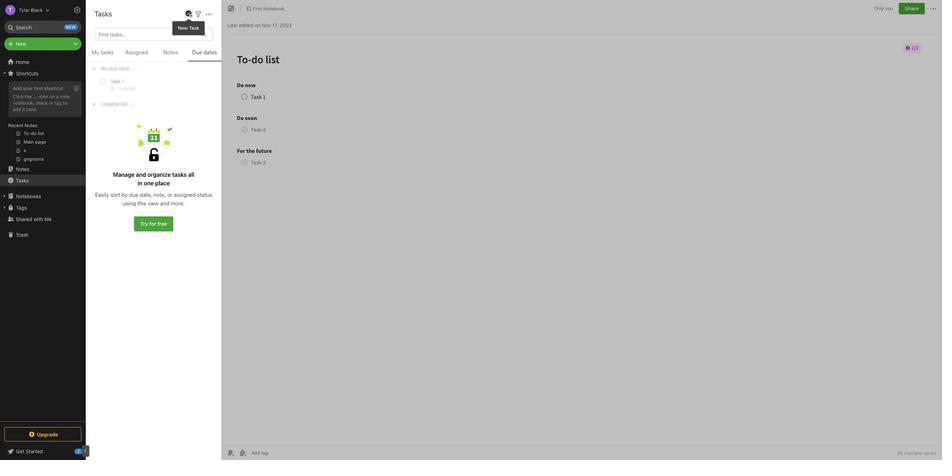 Task type: vqa. For each thing, say whether or not it's contained in the screenshot.
More actions image
no



Task type: locate. For each thing, give the bounding box(es) containing it.
0 horizontal spatial and
[[136, 172, 146, 178]]

now down do
[[103, 48, 112, 55]]

0 horizontal spatial tasks
[[101, 49, 114, 55]]

and up in
[[136, 172, 146, 178]]

on left a
[[50, 94, 55, 99]]

to-
[[95, 41, 103, 47]]

home link
[[0, 56, 86, 68]]

upgrade
[[37, 432, 58, 438]]

main
[[95, 84, 106, 90]]

on inside the note window element
[[255, 22, 261, 28]]

11 minutes ago
[[95, 106, 125, 111]]

1 vertical spatial nov
[[95, 192, 103, 197]]

2 do from the left
[[114, 48, 120, 55]]

0 horizontal spatial new
[[16, 41, 26, 47]]

new task
[[178, 25, 199, 31]]

my tasks button
[[86, 48, 120, 62]]

new search field
[[9, 21, 78, 34]]

or up more.
[[167, 192, 173, 198]]

here
[[118, 91, 129, 97]]

the inside to-do list do now do soon for the future
[[143, 48, 151, 55]]

new up home
[[16, 41, 26, 47]]

1 horizontal spatial on
[[255, 22, 261, 28]]

1 do from the left
[[95, 48, 102, 55]]

0 horizontal spatial or
[[49, 100, 53, 106]]

get started
[[16, 449, 43, 455]]

just now
[[95, 57, 113, 63]]

0 vertical spatial the
[[143, 48, 151, 55]]

your
[[23, 85, 33, 91]]

all
[[898, 451, 903, 456]]

notes right recent
[[25, 123, 37, 128]]

view
[[148, 200, 159, 207]]

ago
[[118, 106, 125, 111]]

tasks left all
[[172, 172, 187, 178]]

or for assigned
[[167, 192, 173, 198]]

tasks
[[94, 10, 112, 18], [16, 178, 29, 184]]

and inside the manage and organize tasks all in one place
[[136, 172, 146, 178]]

tasks down do
[[101, 49, 114, 55]]

note, up the to
[[60, 94, 71, 99]]

new button
[[4, 38, 82, 50]]

or for tag
[[49, 100, 53, 106]]

notes up notes
[[101, 7, 121, 15]]

0 vertical spatial note,
[[60, 94, 71, 99]]

notes up tasks button
[[16, 166, 29, 172]]

1 vertical spatial on
[[50, 94, 55, 99]]

add
[[13, 85, 22, 91]]

group containing add your first shortcut
[[0, 79, 85, 166]]

now
[[103, 48, 112, 55], [105, 57, 113, 63]]

tasks
[[101, 49, 114, 55], [172, 172, 187, 178]]

tasks up 4 notes
[[94, 10, 112, 18]]

now up 2/3
[[105, 57, 113, 63]]

trash
[[16, 232, 29, 238]]

gngnsrns
[[95, 170, 117, 176]]

1 vertical spatial tasks
[[172, 172, 187, 178]]

1 horizontal spatial and
[[160, 200, 169, 207]]

expand tags image
[[2, 205, 8, 211]]

get
[[16, 449, 24, 455]]

0 vertical spatial on
[[255, 22, 261, 28]]

1 vertical spatial and
[[160, 200, 169, 207]]

add
[[13, 107, 21, 112]]

on
[[255, 22, 261, 28], [50, 94, 55, 99]]

1 horizontal spatial or
[[167, 192, 173, 198]]

tasks inside button
[[16, 178, 29, 184]]

new task tooltip
[[172, 19, 205, 35]]

do down list
[[114, 48, 120, 55]]

1 vertical spatial the
[[25, 94, 32, 99]]

notes inside group
[[25, 123, 37, 128]]

click the ...
[[13, 94, 38, 99]]

shortcuts button
[[0, 68, 85, 79]]

new left task
[[178, 25, 188, 31]]

nov 14
[[95, 192, 109, 197]]

add your first shortcut
[[13, 85, 63, 91]]

first
[[34, 85, 43, 91]]

1 vertical spatial new
[[16, 41, 26, 47]]

4 notes
[[94, 22, 112, 28]]

0 horizontal spatial on
[[50, 94, 55, 99]]

notes left due
[[164, 49, 178, 55]]

and right view
[[160, 200, 169, 207]]

do
[[103, 41, 109, 47]]

first
[[253, 6, 262, 11]]

notes inside button
[[164, 49, 178, 55]]

1 vertical spatial or
[[167, 192, 173, 198]]

0 horizontal spatial nov
[[95, 192, 103, 197]]

1 horizontal spatial note,
[[154, 192, 166, 198]]

or inside easily sort by due date, note, or assigned status using this view and more.
[[167, 192, 173, 198]]

new task image
[[185, 10, 193, 18]]

0 horizontal spatial tasks
[[16, 178, 29, 184]]

do down to-
[[95, 48, 102, 55]]

nov inside note list element
[[95, 192, 103, 197]]

1 horizontal spatial new
[[178, 25, 188, 31]]

free
[[158, 221, 167, 227]]

Note Editor text field
[[222, 34, 943, 446]]

home
[[16, 59, 29, 65]]

expand note image
[[227, 4, 236, 13]]

1 horizontal spatial tasks
[[94, 10, 112, 18]]

0 vertical spatial tasks
[[101, 49, 114, 55]]

using
[[123, 200, 136, 207]]

tasks button
[[0, 175, 85, 186]]

for
[[149, 221, 156, 227]]

0 vertical spatial nov
[[262, 22, 271, 28]]

0 horizontal spatial do
[[95, 48, 102, 55]]

click
[[13, 94, 24, 99]]

1 horizontal spatial tasks
[[172, 172, 187, 178]]

1 horizontal spatial nov
[[262, 22, 271, 28]]

try for free button
[[134, 217, 173, 232]]

shortcuts
[[16, 70, 39, 76]]

future
[[152, 48, 166, 55]]

list
[[110, 41, 118, 47]]

notebook
[[264, 6, 285, 11]]

new for new task
[[178, 25, 188, 31]]

filter tasks image
[[194, 10, 203, 18]]

the right for
[[143, 48, 151, 55]]

note, up view
[[154, 192, 166, 198]]

on right edited
[[255, 22, 261, 28]]

first notebook
[[253, 6, 285, 11]]

tree
[[0, 56, 86, 421]]

1 horizontal spatial do
[[114, 48, 120, 55]]

notebooks link
[[0, 191, 85, 202]]

nov left the 17,
[[262, 22, 271, 28]]

tasks inside the manage and organize tasks all in one place
[[172, 172, 187, 178]]

for
[[134, 48, 142, 55]]

0 vertical spatial and
[[136, 172, 146, 178]]

place
[[155, 180, 170, 187]]

group
[[0, 79, 85, 166]]

icon on a note, notebook, stack or tag to add it here.
[[13, 94, 71, 112]]

shortcut
[[44, 85, 63, 91]]

or left tag on the left of the page
[[49, 100, 53, 106]]

0 horizontal spatial the
[[25, 94, 32, 99]]

manage
[[113, 172, 135, 178]]

first notebook button
[[244, 4, 287, 14]]

0 vertical spatial now
[[103, 48, 112, 55]]

0 horizontal spatial note,
[[60, 94, 71, 99]]

nov left the 14
[[95, 192, 103, 197]]

0 vertical spatial new
[[178, 25, 188, 31]]

trash link
[[0, 229, 85, 241]]

new inside popup button
[[16, 41, 26, 47]]

or
[[49, 100, 53, 106], [167, 192, 173, 198]]

2/3
[[103, 66, 110, 71]]

11
[[95, 106, 99, 111]]

notebook,
[[13, 100, 35, 106]]

1 vertical spatial note,
[[154, 192, 166, 198]]

new inside tooltip
[[178, 25, 188, 31]]

click to collapse image
[[83, 447, 89, 456]]

the left ...
[[25, 94, 32, 99]]

notes inside note list element
[[101, 7, 121, 15]]

Help and Learning task checklist field
[[0, 446, 86, 458]]

0 vertical spatial or
[[49, 100, 53, 106]]

0 vertical spatial tasks
[[94, 10, 112, 18]]

1 vertical spatial tasks
[[16, 178, 29, 184]]

or inside icon on a note, notebook, stack or tag to add it here.
[[49, 100, 53, 106]]

tasks up notebooks
[[16, 178, 29, 184]]

black
[[31, 7, 43, 13]]

with
[[33, 216, 43, 222]]

1 horizontal spatial the
[[143, 48, 151, 55]]

the
[[143, 48, 151, 55], [25, 94, 32, 99]]

note,
[[60, 94, 71, 99], [154, 192, 166, 198]]

assigned button
[[120, 48, 154, 62]]

manage and organize tasks all in one place
[[113, 172, 194, 187]]



Task type: describe. For each thing, give the bounding box(es) containing it.
assigned
[[126, 49, 148, 55]]

dates
[[204, 49, 217, 55]]

now inside to-do list do now do soon for the future
[[103, 48, 112, 55]]

add tag image
[[239, 449, 247, 458]]

note, inside icon on a note, notebook, stack or tag to add it here.
[[60, 94, 71, 99]]

recent
[[8, 123, 23, 128]]

share button
[[899, 3, 926, 14]]

it
[[22, 107, 25, 112]]

shared with me
[[16, 216, 52, 222]]

my
[[92, 49, 99, 55]]

stack
[[36, 100, 48, 106]]

...
[[33, 94, 38, 99]]

organize
[[148, 172, 171, 178]]

7
[[78, 450, 80, 454]]

notes button
[[154, 48, 188, 62]]

settings image
[[73, 6, 82, 14]]

2023
[[280, 22, 292, 28]]

my tasks
[[92, 49, 114, 55]]

recent notes
[[8, 123, 37, 128]]

try
[[140, 221, 148, 227]]

on inside icon on a note, notebook, stack or tag to add it here.
[[50, 94, 55, 99]]

notes
[[99, 22, 112, 28]]

little
[[100, 91, 110, 97]]

14
[[104, 192, 109, 197]]

nov inside the note window element
[[262, 22, 271, 28]]

minutes
[[100, 106, 116, 111]]

17,
[[273, 22, 278, 28]]

1 vertical spatial now
[[105, 57, 113, 63]]

tasks inside the "my tasks" button
[[101, 49, 114, 55]]

this
[[137, 200, 146, 207]]

upgrade button
[[4, 428, 82, 442]]

page
[[108, 84, 120, 90]]

share
[[906, 5, 919, 11]]

all changes saved
[[898, 451, 937, 456]]

note list element
[[86, 0, 222, 461]]

note, inside easily sort by due date, note, or assigned status using this view and more.
[[154, 192, 166, 198]]

due dates
[[192, 49, 217, 55]]

the inside group
[[25, 94, 32, 99]]

tyler
[[19, 7, 30, 13]]

last
[[228, 22, 238, 28]]

changes
[[905, 451, 923, 456]]

Search text field
[[9, 21, 77, 34]]

due dates button
[[188, 48, 222, 62]]

soon
[[122, 48, 133, 55]]

to-do list do now do soon for the future
[[95, 41, 166, 55]]

notebooks
[[16, 193, 41, 199]]

new
[[66, 25, 76, 29]]

tags
[[16, 205, 27, 211]]

by
[[122, 192, 128, 198]]

in
[[138, 180, 142, 187]]

bit
[[111, 91, 117, 97]]

Filter tasks field
[[194, 9, 203, 18]]

tree containing home
[[0, 56, 86, 421]]

try for free
[[140, 221, 167, 227]]

started
[[26, 449, 43, 455]]

shared with me link
[[0, 214, 85, 225]]

a
[[95, 91, 98, 97]]

to
[[63, 100, 67, 106]]

Find tasks… text field
[[96, 28, 197, 40]]

notes link
[[0, 163, 85, 175]]

More actions and view options field
[[203, 9, 213, 18]]

a little bit here
[[95, 91, 129, 97]]

new for new
[[16, 41, 26, 47]]

sort
[[111, 192, 120, 198]]

main page
[[95, 84, 120, 90]]

and inside easily sort by due date, note, or assigned status using this view and more.
[[160, 200, 169, 207]]

Account field
[[0, 3, 50, 17]]

tags button
[[0, 202, 85, 214]]

due
[[129, 192, 138, 198]]

assigned
[[174, 192, 196, 198]]

only
[[875, 5, 885, 11]]

here.
[[26, 107, 37, 112]]

note window element
[[222, 0, 943, 461]]

me
[[44, 216, 52, 222]]

4
[[94, 22, 98, 28]]

expand notebooks image
[[2, 193, 8, 199]]

saved
[[924, 451, 937, 456]]

easily
[[95, 192, 109, 198]]

shared
[[16, 216, 32, 222]]

add a reminder image
[[226, 449, 235, 458]]

icon
[[39, 94, 48, 99]]

you
[[886, 5, 894, 11]]

tyler black
[[19, 7, 43, 13]]

a
[[56, 94, 59, 99]]

due
[[192, 49, 202, 55]]

more.
[[171, 200, 185, 207]]

more actions and view options image
[[205, 10, 213, 18]]

one
[[144, 180, 154, 187]]

only you
[[875, 5, 894, 11]]

last edited on nov 17, 2023
[[228, 22, 292, 28]]



